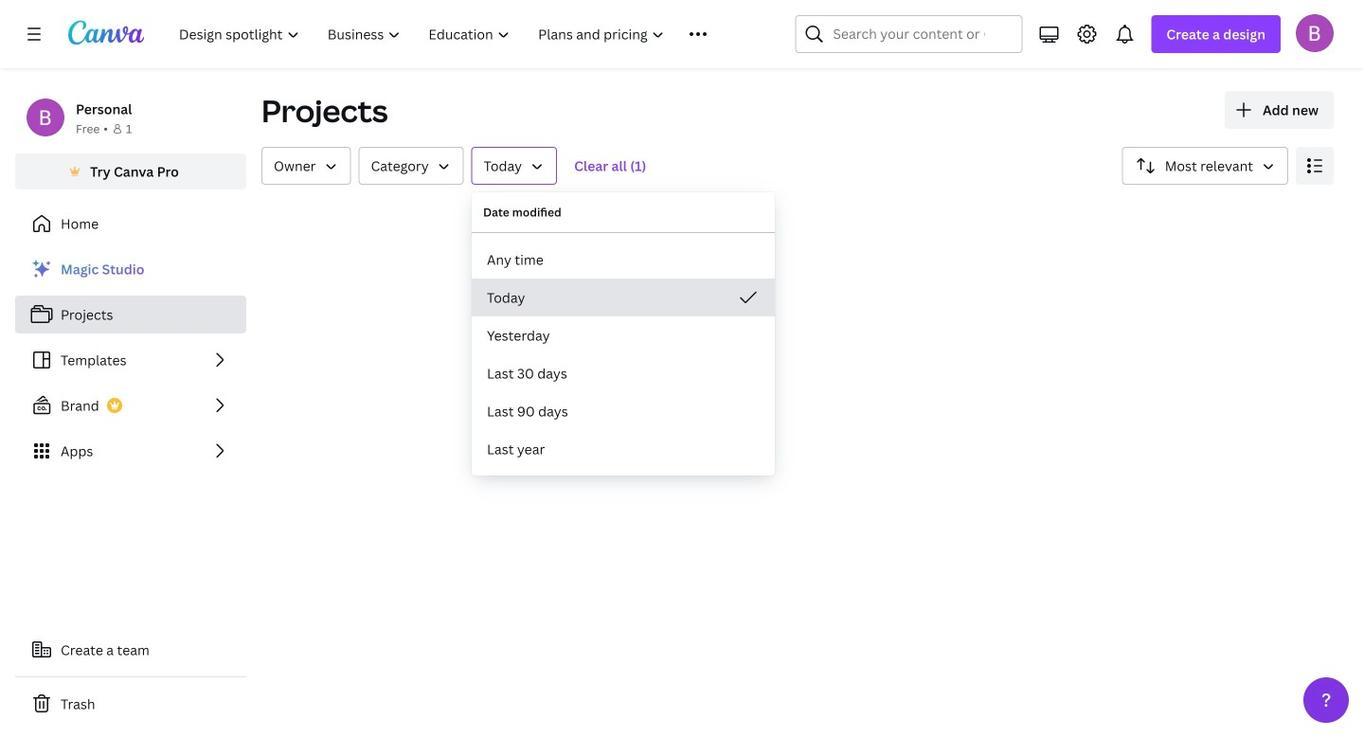 Task type: locate. For each thing, give the bounding box(es) containing it.
list
[[15, 250, 246, 470]]

list box
[[472, 241, 775, 468]]

top level navigation element
[[167, 15, 750, 53], [167, 15, 750, 53]]

Category button
[[359, 147, 464, 185]]

None search field
[[795, 15, 1023, 53]]

Search search field
[[833, 16, 985, 52]]

bob builder image
[[1296, 14, 1334, 52]]

2 option from the top
[[472, 279, 775, 316]]

option
[[472, 241, 775, 279], [472, 279, 775, 316], [472, 316, 775, 354], [472, 354, 775, 392], [472, 392, 775, 430], [472, 430, 775, 468]]

5 option from the top
[[472, 392, 775, 430]]



Task type: vqa. For each thing, say whether or not it's contained in the screenshot.
'1' inside the Monochrome Professional Fashion Company Profile Presentation 16:9 group
no



Task type: describe. For each thing, give the bounding box(es) containing it.
6 option from the top
[[472, 430, 775, 468]]

1 option from the top
[[472, 241, 775, 279]]

3 option from the top
[[472, 316, 775, 354]]

4 option from the top
[[472, 354, 775, 392]]

Date modified button
[[471, 147, 557, 185]]

Sort by button
[[1122, 147, 1288, 185]]

Owner button
[[261, 147, 351, 185]]



